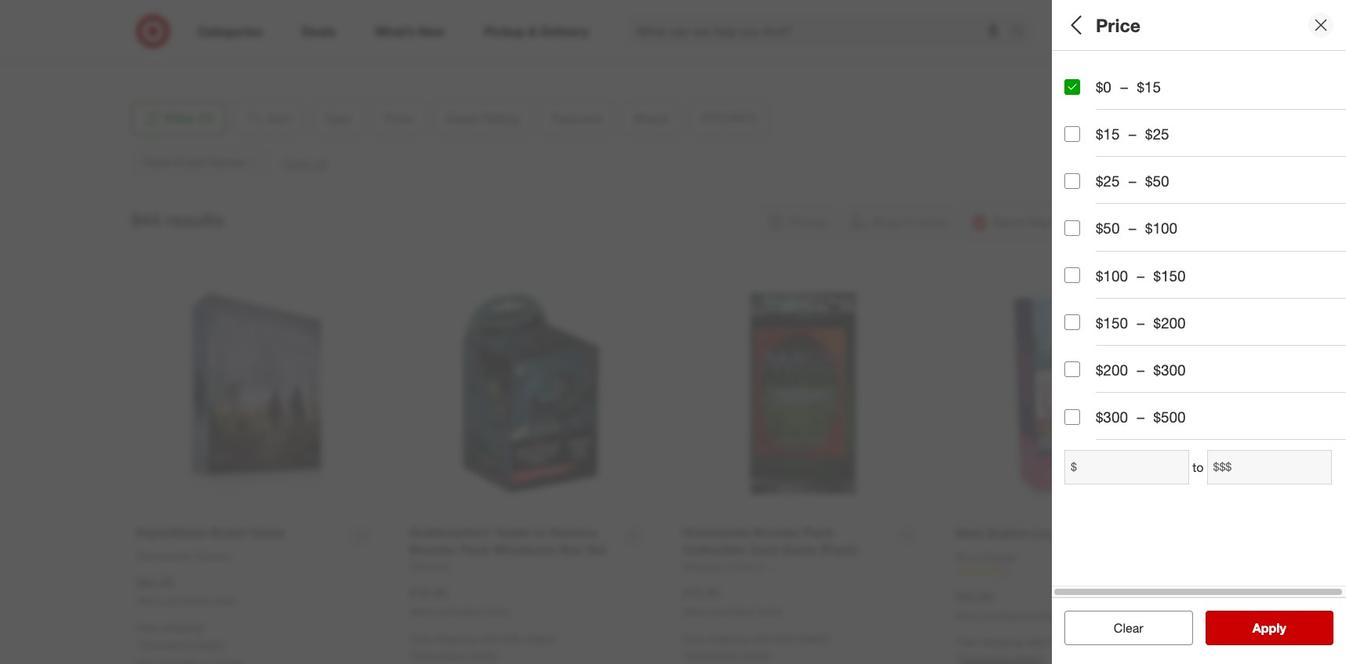 Task type: locate. For each thing, give the bounding box(es) containing it.
1 horizontal spatial exclusions apply. button
[[413, 648, 498, 664]]

0 horizontal spatial free shipping with $35 orders* * exclusions apply.
[[410, 632, 559, 662]]

1 horizontal spatial $200
[[1154, 314, 1186, 332]]

purchased
[[164, 596, 208, 608], [437, 607, 481, 618], [710, 607, 754, 618], [983, 610, 1027, 622]]

see results button
[[1205, 611, 1334, 646]]

clear for clear
[[1114, 621, 1144, 636]]

when down $20.99
[[956, 610, 980, 622]]

exclusions down "$15.95 when purchased online"
[[686, 649, 739, 662]]

1 games; from the left
[[1097, 82, 1136, 95]]

with for $15.95
[[752, 632, 773, 646]]

when inside $20.99 when purchased online
[[956, 610, 980, 622]]

games; left card
[[1097, 82, 1136, 95]]

online inside $84.95 when purchased online
[[211, 596, 236, 608]]

* down $15.95 at the bottom right of page
[[683, 649, 686, 662]]

0 horizontal spatial $35
[[503, 632, 520, 646]]

brand button
[[1065, 271, 1346, 326]]

free for $20.99
[[956, 636, 977, 649]]

with down $18.99 when purchased online
[[479, 632, 500, 646]]

None text field
[[1065, 450, 1190, 485], [1207, 450, 1332, 485], [1065, 450, 1190, 485], [1207, 450, 1332, 485]]

when inside $84.95 when purchased online
[[137, 596, 161, 608]]

0 vertical spatial $100
[[1145, 219, 1178, 237]]

when down $18.99
[[410, 607, 434, 618]]

$200  –  $300 checkbox
[[1065, 362, 1080, 378]]

free inside 'free shipping * * exclusions apply.'
[[137, 622, 158, 635]]

$0  –  $15
[[1096, 78, 1161, 96]]

when
[[137, 596, 161, 608], [410, 607, 434, 618], [683, 607, 707, 618], [956, 610, 980, 622]]

1 vertical spatial $25
[[1096, 172, 1120, 190]]

2835
[[143, 13, 168, 26]]

$200
[[1154, 314, 1186, 332], [1096, 361, 1128, 379]]

free shipping with $35 orders* * exclusions apply. for $15.95
[[683, 632, 832, 662]]

apply.
[[196, 638, 225, 651], [469, 649, 498, 662], [742, 649, 771, 662]]

to
[[1193, 459, 1204, 475]]

$50
[[1145, 172, 1169, 190], [1096, 219, 1120, 237]]

exclusions down $18.99 when purchased online
[[413, 649, 466, 662]]

purchased inside $20.99 when purchased online
[[983, 610, 1027, 622]]

2 horizontal spatial with
[[1025, 636, 1046, 649]]

0 horizontal spatial with
[[479, 632, 500, 646]]

orders*
[[523, 632, 559, 646], [796, 632, 832, 646], [1069, 636, 1105, 649]]

free down $18.99
[[410, 632, 431, 646]]

$50 right $50  –  $100 option
[[1096, 219, 1120, 237]]

$0
[[1096, 78, 1112, 96], [1065, 137, 1076, 150]]

drive
[[254, 13, 279, 26]]

online inside $20.99 when purchased online
[[1030, 610, 1055, 622]]

with
[[479, 632, 500, 646], [752, 632, 773, 646], [1025, 636, 1046, 649]]

1 horizontal spatial orders*
[[796, 632, 832, 646]]

1 horizontal spatial $0
[[1096, 78, 1112, 96]]

$0 up $25  –  $50 checkbox
[[1065, 137, 1076, 150]]

shipping inside 'free shipping * * exclusions apply.'
[[161, 622, 203, 635]]

944 results
[[131, 209, 224, 231]]

2 horizontal spatial apply.
[[742, 649, 771, 662]]

fpo/apo button
[[1065, 326, 1346, 380]]

exclusions apply. button
[[140, 637, 225, 653], [413, 648, 498, 664], [686, 648, 771, 664]]

*
[[203, 622, 207, 635], [137, 638, 140, 651], [410, 649, 413, 662], [683, 649, 686, 662]]

0 horizontal spatial results
[[166, 209, 224, 231]]

purchased for $84.95
[[164, 596, 208, 608]]

free shipping * * exclusions apply.
[[137, 622, 225, 651]]

purchased down $15.95 at the bottom right of page
[[710, 607, 754, 618]]

with for $20.99
[[1025, 636, 1046, 649]]

price $0  –  $15
[[1065, 117, 1113, 150]]

type board games; card games; collectible trading cards; ga
[[1065, 62, 1346, 95]]

$35
[[503, 632, 520, 646], [776, 632, 793, 646], [1049, 636, 1066, 649]]

0 horizontal spatial $150
[[1096, 314, 1128, 332]]

free shipping with $35 orders* * exclusions apply. down $18.99 when purchased online
[[410, 632, 559, 662]]

all filters
[[1065, 14, 1140, 36]]

1 vertical spatial $0
[[1065, 137, 1076, 150]]

* down $18.99
[[410, 649, 413, 662]]

purchased down $20.99
[[983, 610, 1027, 622]]

results inside "button"
[[1262, 621, 1303, 636]]

trading
[[1262, 82, 1297, 95]]

0 horizontal spatial $0
[[1065, 137, 1076, 150]]

exclusions down $84.95 when purchased online
[[140, 638, 193, 651]]

free down $15.95 at the bottom right of page
[[683, 632, 704, 646]]

free shipping with $35 orders* * exclusions apply. for $18.99
[[410, 632, 559, 662]]

apply. down "$15.95 when purchased online"
[[742, 649, 771, 662]]

purchased inside $18.99 when purchased online
[[437, 607, 481, 618]]

free shipping with $35 orders* * exclusions apply.
[[410, 632, 559, 662], [683, 632, 832, 662]]

1 horizontal spatial games;
[[1166, 82, 1204, 95]]

free down $84.95
[[137, 622, 158, 635]]

free
[[137, 622, 158, 635], [410, 632, 431, 646], [683, 632, 704, 646], [956, 636, 977, 649]]

with down "$15.95 when purchased online"
[[752, 632, 773, 646]]

rating
[[1111, 177, 1157, 195]]

search
[[1004, 25, 1042, 40]]

1 horizontal spatial $25
[[1145, 125, 1169, 143]]

featured button
[[1065, 216, 1346, 271]]

purchased up 'free shipping * * exclusions apply.'
[[164, 596, 208, 608]]

exclusions for $15.95
[[686, 649, 739, 662]]

price for price
[[1096, 14, 1141, 36]]

0 horizontal spatial $25
[[1096, 172, 1120, 190]]

0 horizontal spatial $300
[[1096, 408, 1128, 426]]

$300 right $300  –  $500 checkbox at bottom
[[1096, 408, 1128, 426]]

2 horizontal spatial orders*
[[1069, 636, 1105, 649]]

apply. down $84.95 when purchased online
[[196, 638, 225, 651]]

shipping down "$15.95 when purchased online"
[[707, 632, 749, 646]]

1 horizontal spatial exclusions
[[413, 649, 466, 662]]

$25 down card
[[1145, 125, 1169, 143]]

2 horizontal spatial exclusions
[[686, 649, 739, 662]]

price inside the price $0  –  $15
[[1065, 117, 1101, 135]]

exclusions inside 'free shipping * * exclusions apply.'
[[140, 638, 193, 651]]

exclusions for $18.99
[[413, 649, 466, 662]]

clear
[[1106, 621, 1136, 636], [1114, 621, 1144, 636]]

$150 up $150  –  $200
[[1154, 266, 1186, 284]]

1 free shipping with $35 orders* * exclusions apply. from the left
[[410, 632, 559, 662]]

shipping for $18.99
[[434, 632, 476, 646]]

$150
[[1154, 266, 1186, 284], [1096, 314, 1128, 332]]

exclusions apply. button down $18.99 when purchased online
[[413, 648, 498, 664]]

$150 up 'fpo/apo'
[[1096, 314, 1128, 332]]

1 horizontal spatial results
[[1262, 621, 1303, 636]]

1 horizontal spatial with
[[752, 632, 773, 646]]

$35 down $20.99 when purchased online
[[1049, 636, 1066, 649]]

1 vertical spatial price
[[1065, 117, 1101, 135]]

exclusions apply. button down $84.95 when purchased online
[[140, 637, 225, 653]]

1 horizontal spatial apply.
[[469, 649, 498, 662]]

0 vertical spatial results
[[166, 209, 224, 231]]

clear all button
[[1065, 611, 1193, 646]]

$15.95 when purchased online
[[683, 585, 782, 618]]

0 vertical spatial $200
[[1154, 314, 1186, 332]]

1 clear from the left
[[1106, 621, 1136, 636]]

online inside "$15.95 when purchased online"
[[757, 607, 782, 618]]

1 horizontal spatial $150
[[1154, 266, 1186, 284]]

$18.99 when purchased online
[[410, 585, 509, 618]]

$15 inside the price $0  –  $15
[[1095, 137, 1113, 150]]

What can we help you find? suggestions appear below search field
[[627, 14, 1015, 49]]

2 games; from the left
[[1166, 82, 1204, 95]]

$18.99
[[410, 585, 447, 601]]

$500
[[1154, 408, 1186, 426]]

$25  –  $50
[[1096, 172, 1169, 190]]

board
[[1065, 82, 1094, 95]]

apply. down $18.99 when purchased online
[[469, 649, 498, 662]]

results
[[166, 209, 224, 231], [1262, 621, 1303, 636]]

clear left all on the bottom right of the page
[[1106, 621, 1136, 636]]

1 vertical spatial results
[[1262, 621, 1303, 636]]

purchased for $20.99
[[983, 610, 1027, 622]]

0 vertical spatial $25
[[1145, 125, 1169, 143]]

0 horizontal spatial $200
[[1096, 361, 1128, 379]]

card
[[1139, 82, 1162, 95]]

when inside $18.99 when purchased online
[[410, 607, 434, 618]]

$100 down the rating
[[1145, 219, 1178, 237]]

all filters dialog
[[1052, 0, 1346, 664]]

$50 up $50  –  $100
[[1145, 172, 1169, 190]]

us
[[143, 44, 158, 58]]

when down $84.95
[[137, 596, 161, 608]]

$15
[[1137, 78, 1161, 96], [1096, 125, 1120, 143], [1095, 137, 1113, 150]]

price
[[1096, 14, 1141, 36], [1065, 117, 1101, 135]]

exclusions apply. button down "$15.95 when purchased online"
[[686, 648, 771, 664]]

guest rating button
[[1065, 161, 1346, 216]]

free shipping with $35 orders*
[[956, 636, 1105, 649]]

online
[[211, 596, 236, 608], [484, 607, 509, 618], [757, 607, 782, 618], [1030, 610, 1055, 622]]

$0 right board
[[1096, 78, 1112, 96]]

$100 up brand at the right of the page
[[1096, 266, 1128, 284]]

shipping down $84.95 when purchased online
[[161, 622, 203, 635]]

1 vertical spatial $200
[[1096, 361, 1128, 379]]

0 vertical spatial price
[[1096, 14, 1141, 36]]

exclusions
[[140, 638, 193, 651], [413, 649, 466, 662], [686, 649, 739, 662]]

apply button
[[1205, 611, 1334, 646]]

$35 for $15.95
[[776, 632, 793, 646]]

all
[[1065, 14, 1086, 36]]

price down board
[[1065, 117, 1101, 135]]

2 free shipping with $35 orders* * exclusions apply. from the left
[[683, 632, 832, 662]]

* down $84.95
[[137, 638, 140, 651]]

results right see
[[1262, 621, 1303, 636]]

when for $15.95
[[683, 607, 707, 618]]

$35 down "$15.95 when purchased online"
[[776, 632, 793, 646]]

clear down 1 link
[[1114, 621, 1144, 636]]

$15  –  $25 checkbox
[[1065, 126, 1080, 142]]

2 horizontal spatial $35
[[1049, 636, 1066, 649]]

$20.99
[[956, 589, 993, 605]]

0 horizontal spatial exclusions
[[140, 638, 193, 651]]

orders* for $18.99
[[523, 632, 559, 646]]

1 horizontal spatial free shipping with $35 orders* * exclusions apply.
[[683, 632, 832, 662]]

free for $15.95
[[683, 632, 704, 646]]

$35 down $18.99 when purchased online
[[503, 632, 520, 646]]

clear inside the price dialog
[[1114, 621, 1144, 636]]

purchased down $18.99
[[437, 607, 481, 618]]

online inside $18.99 when purchased online
[[484, 607, 509, 618]]

clear inside all filters dialog
[[1106, 621, 1136, 636]]

free shipping with $35 orders* * exclusions apply. down "$15.95 when purchased online"
[[683, 632, 832, 662]]

1 horizontal spatial $35
[[776, 632, 793, 646]]

$25
[[1145, 125, 1169, 143], [1096, 172, 1120, 190]]

see
[[1236, 621, 1259, 636]]

0 vertical spatial $150
[[1154, 266, 1186, 284]]

purchased inside $84.95 when purchased online
[[164, 596, 208, 608]]

stock
[[1192, 395, 1228, 413]]

$100
[[1145, 219, 1178, 237], [1096, 266, 1128, 284]]

$300
[[1154, 361, 1186, 379], [1096, 408, 1128, 426]]

purchased inside "$15.95 when purchased online"
[[710, 607, 754, 618]]

2 horizontal spatial exclusions apply. button
[[686, 648, 771, 664]]

0 vertical spatial $0
[[1096, 78, 1112, 96]]

results right 944
[[166, 209, 224, 231]]

price inside dialog
[[1096, 14, 1141, 36]]

featured
[[1065, 232, 1127, 250]]

1 vertical spatial $100
[[1096, 266, 1128, 284]]

0 horizontal spatial orders*
[[523, 632, 559, 646]]

$25 right $25  –  $50 checkbox
[[1096, 172, 1120, 190]]

when down $15.95 at the bottom right of page
[[683, 607, 707, 618]]

$0 inside the price $0  –  $15
[[1065, 137, 1076, 150]]

when inside "$15.95 when purchased online"
[[683, 607, 707, 618]]

shipping down $20.99 when purchased online
[[980, 636, 1022, 649]]

$0 inside the price dialog
[[1096, 78, 1112, 96]]

shipping
[[161, 622, 203, 635], [434, 632, 476, 646], [707, 632, 749, 646], [980, 636, 1022, 649]]

price right all
[[1096, 14, 1141, 36]]

with for $18.99
[[479, 632, 500, 646]]

wi
[[195, 29, 208, 42]]

with down $20.99 when purchased online
[[1025, 636, 1046, 649]]

free for $18.99
[[410, 632, 431, 646]]

games; right card
[[1166, 82, 1204, 95]]

online for $84.95
[[211, 596, 236, 608]]

0 horizontal spatial $50
[[1096, 219, 1120, 237]]

games;
[[1097, 82, 1136, 95], [1166, 82, 1204, 95]]

include
[[1096, 395, 1145, 413]]

1 horizontal spatial $300
[[1154, 361, 1186, 379]]

1 horizontal spatial $50
[[1145, 172, 1169, 190]]

exclusions apply. button for $18.99
[[413, 648, 498, 664]]

clear all
[[1106, 621, 1151, 636]]

price dialog
[[1052, 0, 1346, 664]]

free down $20.99
[[956, 636, 977, 649]]

$300 up include out of stock
[[1154, 361, 1186, 379]]

2 clear from the left
[[1114, 621, 1144, 636]]

shipping down $18.99 when purchased online
[[434, 632, 476, 646]]

0 horizontal spatial apply.
[[196, 638, 225, 651]]

0 horizontal spatial games;
[[1097, 82, 1136, 95]]



Task type: vqa. For each thing, say whether or not it's contained in the screenshot.
Product Grouping
no



Task type: describe. For each thing, give the bounding box(es) containing it.
$150  –  $200 checkbox
[[1065, 315, 1080, 330]]

collectible
[[1207, 82, 1259, 95]]

results for 944 results
[[166, 209, 224, 231]]

$100  –  $150
[[1096, 266, 1186, 284]]

shipping for $15.95
[[707, 632, 749, 646]]

$25  –  $50 checkbox
[[1065, 173, 1080, 189]]

$0  –  $15 checkbox
[[1065, 79, 1080, 95]]

search button
[[1004, 14, 1042, 52]]

1 link
[[956, 565, 1198, 579]]

out
[[1149, 395, 1170, 413]]

$84.95 when purchased online
[[137, 575, 236, 608]]

$200  –  $300
[[1096, 361, 1186, 379]]

,
[[189, 29, 192, 42]]

$150  –  $200
[[1096, 314, 1186, 332]]

$15.95
[[683, 585, 720, 601]]

apply. inside 'free shipping * * exclusions apply.'
[[196, 638, 225, 651]]

fpo/apo
[[1065, 342, 1132, 360]]

$50  –  $100
[[1096, 219, 1178, 237]]

purchased for $18.99
[[437, 607, 481, 618]]

exclusions apply. button for $15.95
[[686, 648, 771, 664]]

$35 for $20.99
[[1049, 636, 1066, 649]]

guest
[[1065, 177, 1106, 195]]

fitchburg
[[143, 29, 189, 42]]

944
[[131, 209, 161, 231]]

when for $20.99
[[956, 610, 980, 622]]

of
[[1175, 395, 1187, 413]]

purchased for $15.95
[[710, 607, 754, 618]]

include out of stock
[[1096, 395, 1228, 413]]

commerce
[[171, 13, 225, 26]]

type
[[1065, 62, 1098, 80]]

1 vertical spatial $300
[[1096, 408, 1128, 426]]

park
[[228, 13, 250, 26]]

1
[[1004, 566, 1009, 578]]

see results
[[1236, 621, 1303, 636]]

apply. for $18.99
[[469, 649, 498, 662]]

cards;
[[1300, 82, 1333, 95]]

ga
[[1336, 82, 1346, 95]]

$15  –  $25
[[1096, 125, 1169, 143]]

orders* for $15.95
[[796, 632, 832, 646]]

* down $84.95 when purchased online
[[203, 622, 207, 635]]

clear button
[[1065, 611, 1193, 646]]

brand
[[1065, 287, 1107, 305]]

shipping for $20.99
[[980, 636, 1022, 649]]

apply. for $15.95
[[742, 649, 771, 662]]

0 horizontal spatial exclusions apply. button
[[140, 637, 225, 653]]

0 vertical spatial $50
[[1145, 172, 1169, 190]]

1 horizontal spatial $100
[[1145, 219, 1178, 237]]

1 vertical spatial $50
[[1096, 219, 1120, 237]]

guest rating
[[1065, 177, 1157, 195]]

2835 commerce park drive fitchburg , wi 53719 us
[[143, 13, 279, 58]]

Include out of stock checkbox
[[1065, 396, 1080, 412]]

$35 for $18.99
[[503, 632, 520, 646]]

0 horizontal spatial $100
[[1096, 266, 1128, 284]]

apply
[[1253, 621, 1286, 636]]

price for price $0  –  $15
[[1065, 117, 1101, 135]]

filters
[[1091, 14, 1140, 36]]

online for $15.95
[[757, 607, 782, 618]]

online for $18.99
[[484, 607, 509, 618]]

0 vertical spatial $300
[[1154, 361, 1186, 379]]

$84.95
[[137, 575, 174, 590]]

$50  –  $100 checkbox
[[1065, 220, 1080, 236]]

when for $18.99
[[410, 607, 434, 618]]

$100  –  $150 checkbox
[[1065, 268, 1080, 283]]

all
[[1139, 621, 1151, 636]]

when for $84.95
[[137, 596, 161, 608]]

53719
[[211, 29, 242, 42]]

$300  –  $500 checkbox
[[1065, 409, 1080, 425]]

$300  –  $500
[[1096, 408, 1186, 426]]

orders* for $20.99
[[1069, 636, 1105, 649]]

clear for clear all
[[1106, 621, 1136, 636]]

$20.99 when purchased online
[[956, 589, 1055, 622]]

results for see results
[[1262, 621, 1303, 636]]

online for $20.99
[[1030, 610, 1055, 622]]

1 vertical spatial $150
[[1096, 314, 1128, 332]]



